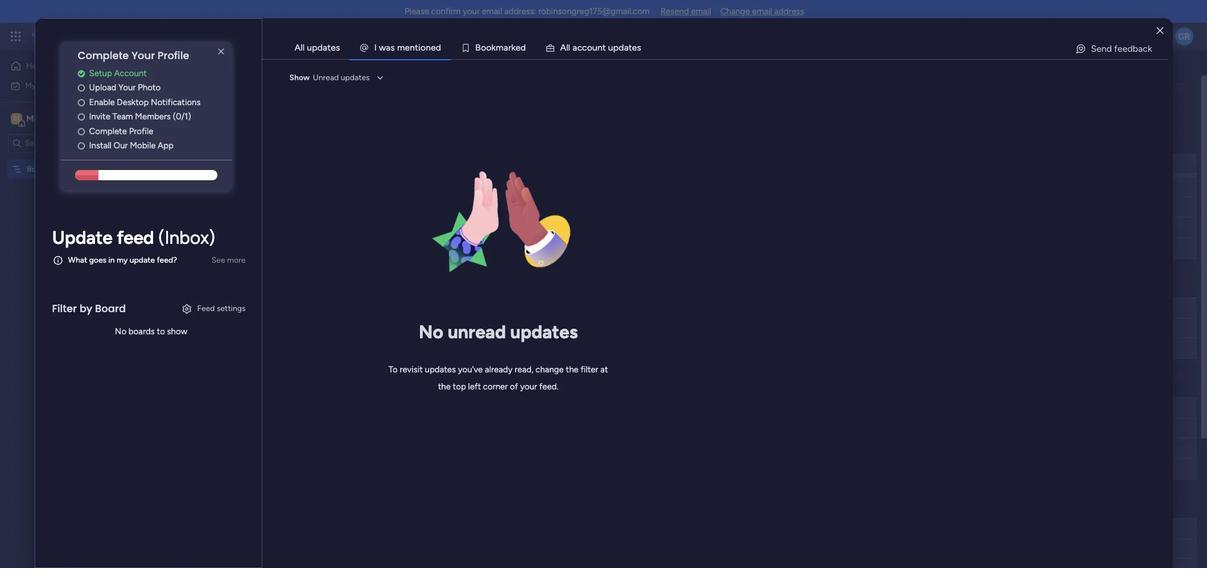Task type: locate. For each thing, give the bounding box(es) containing it.
circle o image left invite
[[78, 113, 85, 121]]

nov 22
[[491, 163, 515, 172]]

boards
[[129, 327, 155, 337]]

1 horizontal spatial s
[[637, 42, 641, 53]]

1 vertical spatial profile
[[129, 126, 153, 136]]

updates for show unread updates
[[341, 73, 370, 83]]

workspace
[[48, 113, 93, 124]]

table
[[286, 68, 305, 77], [322, 68, 341, 77]]

notifications
[[151, 97, 201, 107]]

Search in workspace field
[[24, 137, 95, 150]]

resend
[[661, 6, 689, 17]]

2 vertical spatial nov
[[491, 203, 505, 212]]

2 horizontal spatial #1
[[256, 279, 268, 293]]

send
[[1091, 43, 1112, 54]]

updates inside the to revisit updates you've already read, change the filter at the top left corner of your feed.
[[425, 365, 456, 375]]

s right 'p'
[[637, 42, 641, 53]]

due
[[487, 159, 501, 169]]

your right confirm at the left
[[463, 6, 480, 17]]

a
[[560, 42, 566, 53]]

invite team members (0/1) link
[[78, 111, 231, 123]]

new for new group #1
[[196, 279, 218, 293]]

s
[[391, 42, 395, 53], [637, 42, 641, 53]]

new up (0/1) at the left of page
[[177, 98, 194, 108]]

what
[[68, 256, 87, 265]]

email for change email address
[[752, 6, 772, 17]]

o
[[420, 42, 426, 53], [481, 42, 486, 53], [486, 42, 491, 53], [587, 42, 592, 53]]

0 horizontal spatial t
[[415, 42, 418, 53]]

0 horizontal spatial u
[[592, 42, 597, 53]]

unread
[[448, 322, 506, 343]]

to revisit updates you've already read, change the filter at the top left corner of your feed.
[[389, 365, 608, 392]]

project left the angle down image
[[196, 98, 221, 108]]

4 o from the left
[[587, 42, 592, 53]]

1 horizontal spatial work
[[92, 30, 112, 43]]

1 horizontal spatial k
[[511, 42, 516, 53]]

1 horizontal spatial main
[[267, 68, 284, 77]]

2 vertical spatial project
[[215, 183, 241, 192]]

select product image
[[10, 31, 22, 42]]

1 horizontal spatial #1
[[219, 64, 235, 83]]

table down all
[[286, 68, 305, 77]]

updates up change
[[510, 322, 578, 343]]

2 horizontal spatial email
[[752, 6, 772, 17]]

#1 down dapulse x slim icon
[[219, 64, 235, 83]]

workspace image
[[11, 112, 22, 125]]

0 horizontal spatial board #1
[[27, 164, 58, 174]]

1 horizontal spatial board
[[95, 302, 126, 316]]

e right r
[[516, 42, 521, 53]]

4 a from the left
[[624, 42, 629, 53]]

circle o image inside complete profile link
[[78, 127, 85, 136]]

1 horizontal spatial the
[[566, 365, 579, 375]]

0 vertical spatial circle o image
[[78, 113, 85, 121]]

complete up setup
[[78, 48, 129, 63]]

email for resend email
[[691, 6, 711, 17]]

1 horizontal spatial t
[[602, 42, 606, 53]]

no left the boards
[[115, 327, 126, 337]]

my
[[117, 256, 128, 265]]

0 horizontal spatial m
[[397, 42, 405, 53]]

project inside "new project" button
[[196, 98, 221, 108]]

u
[[592, 42, 597, 53], [608, 42, 613, 53]]

nov
[[491, 163, 505, 172], [491, 183, 505, 192], [491, 203, 505, 212]]

d right r
[[521, 42, 526, 53]]

2 horizontal spatial d
[[619, 42, 624, 53]]

t left 'p'
[[602, 42, 606, 53]]

1 m from the left
[[397, 42, 405, 53]]

profile up setup account link
[[158, 48, 189, 63]]

l down 'robinsongreg175@gmail.com'
[[566, 42, 568, 53]]

check circle image
[[78, 69, 85, 78]]

#1 down "search in workspace" field
[[50, 164, 58, 174]]

0 vertical spatial circle o image
[[78, 84, 85, 92]]

a right a
[[573, 42, 577, 53]]

profile
[[158, 48, 189, 63], [129, 126, 153, 136]]

email right resend
[[691, 6, 711, 17]]

profile down invite team members (0/1)
[[129, 126, 153, 136]]

0 horizontal spatial board
[[27, 164, 48, 174]]

main inside main table button
[[267, 68, 284, 77]]

1 vertical spatial circle o image
[[78, 98, 85, 107]]

u down 'robinsongreg175@gmail.com'
[[608, 42, 613, 53]]

1 vertical spatial nov
[[491, 183, 505, 192]]

see left plans
[[199, 31, 213, 41]]

0 horizontal spatial #1
[[50, 164, 58, 174]]

0 vertical spatial the
[[566, 365, 579, 375]]

circle o image up workspace
[[78, 98, 85, 107]]

2 e from the left
[[431, 42, 436, 53]]

complete your profile
[[78, 48, 189, 63]]

updates for no unread updates
[[510, 322, 578, 343]]

revisit
[[400, 365, 423, 375]]

1 horizontal spatial new
[[196, 279, 218, 293]]

see inside button
[[212, 255, 225, 265]]

already
[[485, 365, 513, 375]]

1 vertical spatial your
[[520, 382, 537, 392]]

main inside workspace selection element
[[26, 113, 46, 124]]

complete for complete your profile
[[78, 48, 129, 63]]

1 vertical spatial work
[[38, 81, 55, 90]]

0 vertical spatial project
[[196, 98, 221, 108]]

main right workspace image
[[26, 113, 46, 124]]

0 horizontal spatial s
[[391, 42, 395, 53]]

updates up the top at the bottom of page
[[425, 365, 456, 375]]

board inside "list box"
[[27, 164, 48, 174]]

0 vertical spatial board #1
[[176, 64, 235, 83]]

tab list containing all updates
[[285, 36, 1168, 59]]

0 vertical spatial main
[[267, 68, 284, 77]]

circle o image for enable
[[78, 98, 85, 107]]

#1 right group
[[256, 279, 268, 293]]

updates right all
[[307, 42, 340, 53]]

1 vertical spatial circle o image
[[78, 127, 85, 136]]

filter by board
[[52, 302, 126, 316]]

see for see plans
[[199, 31, 213, 41]]

1 horizontal spatial n
[[426, 42, 431, 53]]

1 horizontal spatial your
[[520, 382, 537, 392]]

complete profile link
[[78, 125, 231, 138]]

1 horizontal spatial no
[[419, 322, 443, 343]]

t right w
[[415, 42, 418, 53]]

project left 3 in the top of the page
[[215, 183, 241, 192]]

1 circle o image from the top
[[78, 84, 85, 92]]

l right a
[[568, 42, 570, 53]]

my work button
[[7, 77, 122, 95]]

b
[[475, 42, 481, 53]]

work right my
[[38, 81, 55, 90]]

0 horizontal spatial table
[[286, 68, 305, 77]]

a right the b
[[504, 42, 508, 53]]

nov left 23
[[491, 183, 505, 192]]

new inside button
[[177, 98, 194, 108]]

a l l a c c o u n t u p d a t e s
[[560, 42, 641, 53]]

complete profile
[[89, 126, 153, 136]]

1 horizontal spatial m
[[496, 42, 504, 53]]

u left 'p'
[[592, 42, 597, 53]]

your down account
[[118, 83, 136, 93]]

1 horizontal spatial board #1
[[176, 64, 235, 83]]

3 n from the left
[[597, 42, 602, 53]]

0 vertical spatial new
[[177, 98, 194, 108]]

circle o image down check circle image
[[78, 84, 85, 92]]

0 vertical spatial your
[[132, 48, 155, 63]]

option
[[0, 159, 145, 161]]

main table
[[267, 68, 305, 77]]

work inside button
[[38, 81, 55, 90]]

your right of
[[520, 382, 537, 392]]

1 horizontal spatial profile
[[158, 48, 189, 63]]

your for photo
[[118, 83, 136, 93]]

see for see more
[[212, 255, 225, 265]]

send feedback button
[[1071, 40, 1157, 58]]

circle o image
[[78, 84, 85, 92], [78, 98, 85, 107], [78, 142, 85, 150]]

board inside field
[[176, 64, 216, 83]]

a right i
[[386, 42, 391, 53]]

o down please
[[420, 42, 426, 53]]

our
[[114, 141, 128, 151]]

circle o image left install
[[78, 142, 85, 150]]

board #1 down "search in workspace" field
[[27, 164, 58, 174]]

1 vertical spatial your
[[118, 83, 136, 93]]

account
[[114, 68, 147, 78]]

0 vertical spatial profile
[[158, 48, 189, 63]]

2 horizontal spatial t
[[629, 42, 632, 53]]

Board #1 field
[[173, 64, 238, 84]]

e left i
[[405, 42, 410, 53]]

1 horizontal spatial table
[[322, 68, 341, 77]]

board right by
[[95, 302, 126, 316]]

1 vertical spatial complete
[[89, 126, 127, 136]]

board #1
[[176, 64, 235, 83], [27, 164, 58, 174]]

updates right unread on the top left of the page
[[341, 73, 370, 83]]

of
[[510, 382, 518, 392]]

circle o image
[[78, 113, 85, 121], [78, 127, 85, 136]]

show
[[289, 73, 310, 83]]

1 circle o image from the top
[[78, 113, 85, 121]]

(inbox)
[[158, 227, 215, 249]]

board up the 'new project'
[[176, 64, 216, 83]]

circle o image inside 'enable desktop notifications' link
[[78, 98, 85, 107]]

1 horizontal spatial email
[[691, 6, 711, 17]]

0 horizontal spatial k
[[491, 42, 496, 53]]

o left r
[[481, 42, 486, 53]]

filter
[[581, 365, 598, 375]]

#1
[[219, 64, 235, 83], [50, 164, 58, 174], [256, 279, 268, 293]]

2 vertical spatial circle o image
[[78, 142, 85, 150]]

my
[[25, 81, 36, 90]]

3 email from the left
[[752, 6, 772, 17]]

0 horizontal spatial profile
[[129, 126, 153, 136]]

show unread updates
[[289, 73, 370, 83]]

nov left 22
[[491, 163, 505, 172]]

complete up install
[[89, 126, 127, 136]]

feed?
[[157, 256, 177, 265]]

email right change at the right
[[752, 6, 772, 17]]

nov for nov 23
[[491, 183, 505, 192]]

project left 2
[[215, 162, 241, 172]]

work
[[92, 30, 112, 43], [38, 81, 55, 90]]

board #1 down dapulse x slim icon
[[176, 64, 235, 83]]

change email address
[[720, 6, 804, 17]]

#1 inside 'field'
[[256, 279, 268, 293]]

circle o image for invite
[[78, 113, 85, 121]]

0 vertical spatial nov
[[491, 163, 505, 172]]

m for a
[[496, 42, 504, 53]]

no up revisit
[[419, 322, 443, 343]]

board #1 inside field
[[176, 64, 235, 83]]

0 horizontal spatial your
[[463, 6, 480, 17]]

table down all updates link
[[322, 68, 341, 77]]

top
[[453, 382, 466, 392]]

your down management
[[132, 48, 155, 63]]

2 t from the left
[[602, 42, 606, 53]]

2 o from the left
[[481, 42, 486, 53]]

Due date field
[[484, 158, 522, 170]]

2 horizontal spatial n
[[597, 42, 602, 53]]

w
[[379, 42, 386, 53]]

d right i
[[436, 42, 441, 53]]

2 email from the left
[[691, 6, 711, 17]]

e right 'p'
[[632, 42, 637, 53]]

invite team members (0/1)
[[89, 112, 191, 122]]

2 m from the left
[[496, 42, 504, 53]]

1 d from the left
[[436, 42, 441, 53]]

n right i
[[426, 42, 431, 53]]

v2 search image
[[256, 97, 264, 109]]

1 vertical spatial see
[[212, 255, 225, 265]]

0 horizontal spatial d
[[436, 42, 441, 53]]

0 horizontal spatial main
[[26, 113, 46, 124]]

1 horizontal spatial d
[[521, 42, 526, 53]]

1 vertical spatial board #1
[[27, 164, 58, 174]]

0 horizontal spatial n
[[410, 42, 415, 53]]

main
[[267, 68, 284, 77], [26, 113, 46, 124]]

0 horizontal spatial the
[[438, 382, 451, 392]]

0 vertical spatial see
[[199, 31, 213, 41]]

project for project 3
[[215, 183, 241, 192]]

updates for to revisit updates you've already read, change the filter at the top left corner of your feed.
[[425, 365, 456, 375]]

1 t from the left
[[415, 42, 418, 53]]

main left the show
[[267, 68, 284, 77]]

circle o image inside invite team members (0/1) 'link'
[[78, 113, 85, 121]]

the left the top at the bottom of page
[[438, 382, 451, 392]]

email
[[482, 6, 502, 17], [691, 6, 711, 17], [752, 6, 772, 17]]

feed.
[[539, 382, 559, 392]]

new inside 'field'
[[196, 279, 218, 293]]

circle o image inside install our mobile app link
[[78, 142, 85, 150]]

2 horizontal spatial board
[[176, 64, 216, 83]]

setup account
[[89, 68, 147, 78]]

1 vertical spatial project
[[215, 162, 241, 172]]

greg robinson image
[[1175, 27, 1193, 46]]

install
[[89, 141, 111, 151]]

n left i
[[410, 42, 415, 53]]

0 vertical spatial work
[[92, 30, 112, 43]]

m left i
[[397, 42, 405, 53]]

New Group #1 field
[[193, 279, 271, 294]]

0 horizontal spatial email
[[482, 6, 502, 17]]

the
[[566, 365, 579, 375], [438, 382, 451, 392]]

feedback
[[1114, 43, 1152, 54]]

project for project 2
[[215, 162, 241, 172]]

please confirm your email address: robinsongreg175@gmail.com
[[405, 6, 650, 17]]

0 vertical spatial board
[[176, 64, 216, 83]]

complete
[[78, 48, 129, 63], [89, 126, 127, 136]]

team
[[112, 112, 133, 122]]

s right w
[[391, 42, 395, 53]]

n
[[410, 42, 415, 53], [426, 42, 431, 53], [597, 42, 602, 53]]

3 t from the left
[[629, 42, 632, 53]]

i
[[418, 42, 420, 53]]

23
[[507, 183, 515, 192]]

1 vertical spatial #1
[[50, 164, 58, 174]]

change email address link
[[720, 6, 804, 17]]

0 horizontal spatial no
[[115, 327, 126, 337]]

3
[[243, 183, 247, 192]]

board down "search in workspace" field
[[27, 164, 48, 174]]

see left more
[[212, 255, 225, 265]]

m left r
[[496, 42, 504, 53]]

2 n from the left
[[426, 42, 431, 53]]

circle o image inside the upload your photo link
[[78, 84, 85, 92]]

o right the b
[[486, 42, 491, 53]]

nov for nov 21
[[491, 203, 505, 212]]

o left 'p'
[[587, 42, 592, 53]]

the left "filter"
[[566, 365, 579, 375]]

1 vertical spatial new
[[196, 279, 218, 293]]

3 d from the left
[[619, 42, 624, 53]]

new
[[177, 98, 194, 108], [196, 279, 218, 293]]

project 3
[[215, 183, 247, 192]]

nov left 21
[[491, 203, 505, 212]]

e right i
[[431, 42, 436, 53]]

0 vertical spatial complete
[[78, 48, 129, 63]]

2 a from the left
[[504, 42, 508, 53]]

2 vertical spatial #1
[[256, 279, 268, 293]]

setup account link
[[78, 67, 231, 80]]

work right "monday"
[[92, 30, 112, 43]]

work for monday
[[92, 30, 112, 43]]

1 c from the left
[[577, 42, 582, 53]]

see plans
[[199, 31, 233, 41]]

your inside the to revisit updates you've already read, change the filter at the top left corner of your feed.
[[520, 382, 537, 392]]

2 circle o image from the top
[[78, 127, 85, 136]]

0 horizontal spatial work
[[38, 81, 55, 90]]

0 vertical spatial your
[[463, 6, 480, 17]]

to
[[157, 327, 165, 337]]

2 l from the left
[[568, 42, 570, 53]]

board #1 inside "list box"
[[27, 164, 58, 174]]

1 vertical spatial main
[[26, 113, 46, 124]]

corner
[[483, 382, 508, 392]]

t right 'p'
[[629, 42, 632, 53]]

new up feed at bottom
[[196, 279, 218, 293]]

1 table from the left
[[286, 68, 305, 77]]

1 s from the left
[[391, 42, 395, 53]]

email left address:
[[482, 6, 502, 17]]

tab list
[[285, 36, 1168, 59]]

3 circle o image from the top
[[78, 142, 85, 150]]

board
[[176, 64, 216, 83], [27, 164, 48, 174], [95, 302, 126, 316]]

1 horizontal spatial u
[[608, 42, 613, 53]]

0 horizontal spatial new
[[177, 98, 194, 108]]

0 vertical spatial #1
[[219, 64, 235, 83]]

feed
[[117, 227, 154, 249]]

see inside see plans button
[[199, 31, 213, 41]]

n left 'p'
[[597, 42, 602, 53]]

circle o image down workspace
[[78, 127, 85, 136]]

new group #1
[[196, 279, 268, 293]]

d down 'robinsongreg175@gmail.com'
[[619, 42, 624, 53]]

2 circle o image from the top
[[78, 98, 85, 107]]

1 u from the left
[[592, 42, 597, 53]]

1 vertical spatial board
[[27, 164, 48, 174]]

see plans button
[[184, 28, 239, 45]]

robinsongreg175@gmail.com
[[538, 6, 650, 17]]

2 k from the left
[[511, 42, 516, 53]]

a right 'p'
[[624, 42, 629, 53]]

work for my
[[38, 81, 55, 90]]



Task type: vqa. For each thing, say whether or not it's contained in the screenshot.
first K from left
yes



Task type: describe. For each thing, give the bounding box(es) containing it.
22
[[506, 163, 515, 172]]

close image
[[1157, 26, 1164, 35]]

2 c from the left
[[582, 42, 587, 53]]

calendar button
[[350, 64, 398, 82]]

main table button
[[250, 64, 314, 82]]

settings
[[217, 304, 246, 313]]

circle o image for install
[[78, 142, 85, 150]]

#1 inside "list box"
[[50, 164, 58, 174]]

1 vertical spatial the
[[438, 382, 451, 392]]

send feedback
[[1091, 43, 1152, 54]]

b o o k m a r k e d
[[475, 42, 526, 53]]

2 vertical spatial board
[[95, 302, 126, 316]]

21
[[507, 203, 514, 212]]

3 e from the left
[[516, 42, 521, 53]]

2 s from the left
[[637, 42, 641, 53]]

no boards to show
[[115, 327, 187, 337]]

nov for nov 22
[[491, 163, 505, 172]]

complete for complete profile
[[89, 126, 127, 136]]

1 k from the left
[[491, 42, 496, 53]]

1 l from the left
[[566, 42, 568, 53]]

#1 inside field
[[219, 64, 235, 83]]

home button
[[7, 57, 122, 75]]

feed settings
[[197, 304, 246, 313]]

monday work management
[[51, 30, 177, 43]]

address
[[774, 6, 804, 17]]

members
[[135, 112, 171, 122]]

all updates link
[[285, 37, 349, 59]]

address:
[[504, 6, 536, 17]]

no for no boards to show
[[115, 327, 126, 337]]

update
[[130, 256, 155, 265]]

1 email from the left
[[482, 6, 502, 17]]

main for main table
[[267, 68, 284, 77]]

enable
[[89, 97, 115, 107]]

invite
[[89, 112, 110, 122]]

dapulse x slim image
[[214, 45, 228, 59]]

new project
[[177, 98, 221, 108]]

m
[[13, 114, 20, 123]]

1 e from the left
[[405, 42, 410, 53]]

m for e
[[397, 42, 405, 53]]

i w a s m e n t i o n e d
[[374, 42, 441, 53]]

filter
[[52, 302, 77, 316]]

in
[[108, 256, 115, 265]]

home
[[26, 61, 48, 71]]

enable desktop notifications link
[[78, 96, 231, 109]]

enable desktop notifications
[[89, 97, 201, 107]]

my work
[[25, 81, 55, 90]]

resend email link
[[661, 6, 711, 17]]

board #1 list box
[[0, 157, 145, 332]]

what goes in my update feed?
[[68, 256, 177, 265]]

all
[[295, 42, 305, 53]]

p
[[613, 42, 619, 53]]

setup
[[89, 68, 112, 78]]

d for a l l a c c o u n t u p d a t e s
[[619, 42, 624, 53]]

no for no unread updates
[[419, 322, 443, 343]]

table button
[[314, 64, 350, 82]]

(0/1)
[[173, 112, 191, 122]]

1 o from the left
[[420, 42, 426, 53]]

3 o from the left
[[486, 42, 491, 53]]

change
[[720, 6, 750, 17]]

your for profile
[[132, 48, 155, 63]]

photo
[[138, 83, 161, 93]]

group
[[221, 279, 253, 293]]

r
[[508, 42, 511, 53]]

confirm
[[431, 6, 461, 17]]

upload
[[89, 83, 116, 93]]

install our mobile app
[[89, 141, 174, 151]]

2 d from the left
[[521, 42, 526, 53]]

please
[[405, 6, 429, 17]]

new project button
[[172, 94, 226, 112]]

i
[[374, 42, 377, 53]]

1 n from the left
[[410, 42, 415, 53]]

d for i w a s m e n t i o n e d
[[436, 42, 441, 53]]

2
[[243, 162, 247, 172]]

update feed (inbox)
[[52, 227, 215, 249]]

2 u from the left
[[608, 42, 613, 53]]

3 a from the left
[[573, 42, 577, 53]]

lottie animation element
[[407, 130, 589, 312]]

upload your photo
[[89, 83, 161, 93]]

workspace selection element
[[11, 112, 95, 127]]

app
[[158, 141, 174, 151]]

at
[[600, 365, 608, 375]]

new for new project
[[177, 98, 194, 108]]

feed settings button
[[177, 300, 250, 318]]

lottie animation image
[[407, 130, 589, 312]]

upload your photo link
[[78, 82, 231, 94]]

no unread updates
[[419, 322, 578, 343]]

v2 overdue deadline image
[[467, 202, 476, 213]]

1 a from the left
[[386, 42, 391, 53]]

you've
[[458, 365, 483, 375]]

more
[[227, 255, 246, 265]]

feed
[[197, 304, 215, 313]]

2 table from the left
[[322, 68, 341, 77]]

angle down image
[[231, 99, 237, 107]]

goes
[[89, 256, 107, 265]]

see more
[[212, 255, 246, 265]]

main for main workspace
[[26, 113, 46, 124]]

circle o image for complete
[[78, 127, 85, 136]]

monday
[[51, 30, 90, 43]]

nov 21
[[491, 203, 514, 212]]

desktop
[[117, 97, 149, 107]]

read,
[[515, 365, 533, 375]]

unread
[[313, 73, 339, 83]]

see more button
[[207, 251, 250, 270]]

4 e from the left
[[632, 42, 637, 53]]

circle o image for upload
[[78, 84, 85, 92]]

plans
[[215, 31, 233, 41]]

change
[[536, 365, 564, 375]]



